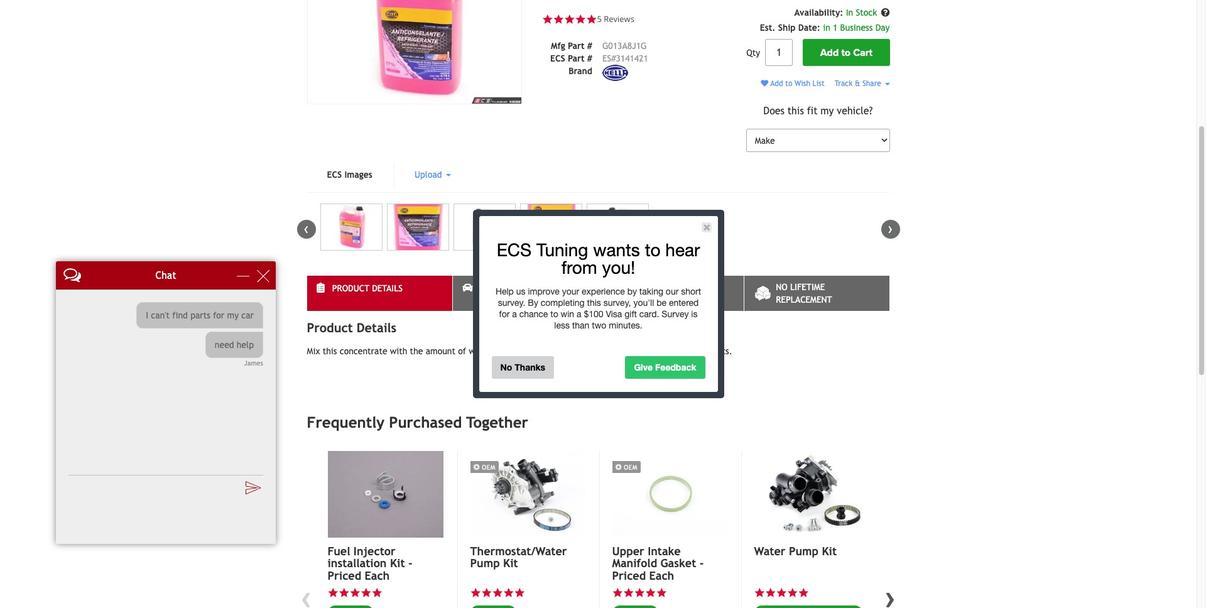 Task type: describe. For each thing, give the bounding box(es) containing it.
mfg part #
[[551, 41, 592, 51]]

ecs for ecs images
[[327, 170, 342, 180]]

by
[[627, 286, 637, 296]]

heart image
[[761, 80, 768, 87]]

thermostat/water pump kit link
[[470, 544, 585, 570]]

injector
[[354, 544, 396, 558]]

water pump kit image
[[754, 451, 869, 537]]

1 vertical spatial product details
[[307, 320, 396, 335]]

our
[[666, 286, 679, 296]]

ship
[[778, 23, 796, 33]]

us
[[516, 286, 526, 296]]

my
[[821, 105, 834, 117]]

‹ link
[[297, 220, 316, 239]]

replacement
[[776, 295, 832, 305]]

water pump kit link
[[754, 544, 869, 558]]

does this fit my vehicle?
[[763, 105, 873, 117]]

es#
[[602, 54, 616, 64]]

water
[[469, 346, 492, 356]]

5 reviews link
[[597, 13, 634, 25]]

water
[[754, 544, 786, 558]]

thermostat/water pump kit
[[470, 544, 567, 570]]

question circle image
[[881, 8, 890, 17]]

card.
[[639, 309, 659, 319]]

5
[[597, 13, 602, 24]]

each for installation
[[365, 569, 390, 582]]

cart
[[853, 46, 873, 59]]

0 vertical spatial product
[[332, 283, 369, 293]]

add to wish list link
[[761, 79, 825, 88]]

fine
[[549, 346, 564, 356]]

installation
[[328, 557, 387, 570]]

entered
[[669, 298, 699, 308]]

no thanks link
[[492, 356, 554, 379]]

concentrate
[[340, 346, 387, 356]]

product details link
[[307, 276, 452, 311]]

characteristics.
[[671, 346, 732, 356]]

5 reviews
[[597, 13, 634, 24]]

from
[[561, 257, 597, 278]]

in
[[846, 8, 853, 18]]

add to cart
[[820, 46, 873, 59]]

1
[[833, 23, 838, 33]]

g013a8j1g
[[602, 41, 647, 51]]

3141421
[[616, 54, 648, 64]]

es# 3141421 brand
[[569, 54, 648, 76]]

fuel
[[328, 544, 350, 558]]

you'll
[[633, 298, 654, 308]]

intake
[[648, 544, 681, 558]]

brand
[[569, 66, 592, 76]]

wish
[[795, 79, 810, 88]]

to inside 'ecs tuning wants to hear from you!'
[[645, 239, 661, 260]]

fits these cars link
[[453, 276, 598, 311]]

add for add to wish list
[[770, 79, 783, 88]]

fuel injector installation kit - priced each image
[[328, 451, 443, 537]]

no lifetime replacement link
[[744, 276, 889, 311]]

wants
[[593, 239, 640, 260]]

by
[[528, 298, 538, 308]]

fits
[[480, 283, 497, 293]]

with
[[390, 346, 407, 356]]

priced for manifold
[[612, 569, 646, 582]]

help us improve your experience by taking our short survey. by completing this survey, you'll be entered for a chance to win a $100 visa gift card. survey is less than two minutes.
[[496, 286, 701, 330]]

manifold
[[612, 557, 657, 570]]

chance
[[519, 309, 548, 319]]

each for manifold
[[649, 569, 674, 582]]

these
[[499, 283, 524, 293]]

to inside "help us improve your experience by taking our short survey. by completing this survey, you'll be entered for a chance to win a $100 visa gift card. survey is less than two minutes."
[[550, 309, 558, 319]]

# inside g013a8j1g ecs part #
[[587, 54, 592, 64]]

track
[[835, 79, 853, 88]]

does
[[763, 105, 785, 117]]

mfg
[[551, 41, 565, 51]]

minutes.
[[609, 320, 642, 330]]

win
[[561, 309, 574, 319]]

$100
[[584, 309, 603, 319]]

part inside g013a8j1g ecs part #
[[568, 54, 585, 64]]

availability: in stock
[[794, 8, 880, 18]]

you!
[[602, 257, 635, 278]]

for
[[499, 309, 510, 319]]

track & share
[[835, 79, 884, 88]]

thanks
[[515, 362, 545, 373]]

kit for thermostat/water pump kit
[[503, 557, 518, 570]]

this for does this fit my vehicle?
[[788, 105, 804, 117]]

your inside "help us improve your experience by taking our short survey. by completing this survey, you'll be entered for a chance to win a $100 visa gift card. survey is less than two minutes."
[[562, 286, 579, 296]]

ecs images
[[327, 170, 372, 180]]

gasket
[[661, 557, 696, 570]]

ecs for ecs tuning wants to hear from you!
[[497, 239, 532, 260]]

visa
[[606, 309, 622, 319]]

purchased
[[389, 413, 462, 431]]

reviews link
[[598, 276, 743, 311]]



Task type: locate. For each thing, give the bounding box(es) containing it.
1 horizontal spatial -
[[700, 557, 704, 570]]

0 vertical spatial details
[[372, 283, 403, 293]]

add to wish list
[[768, 79, 825, 88]]

tune
[[567, 346, 585, 356]]

track & share button
[[835, 79, 890, 88]]

None text field
[[765, 39, 793, 66]]

- inside fuel injector installation kit - priced each
[[408, 557, 412, 570]]

help
[[496, 286, 514, 296]]

1 horizontal spatial a
[[577, 309, 581, 319]]

ecs inside 'ecs tuning wants to hear from you!'
[[497, 239, 532, 260]]

1 vertical spatial reviews
[[626, 283, 660, 293]]

kit inside fuel injector installation kit - priced each
[[390, 557, 405, 570]]

1 horizontal spatial this
[[587, 298, 601, 308]]

of
[[458, 346, 466, 356]]

est.
[[760, 23, 775, 33]]

0 horizontal spatial ecs
[[327, 170, 342, 180]]

part
[[568, 41, 585, 51], [568, 54, 585, 64]]

a
[[512, 309, 517, 319], [577, 309, 581, 319]]

no
[[500, 362, 512, 373]]

1 horizontal spatial priced
[[612, 569, 646, 582]]

0 horizontal spatial a
[[512, 309, 517, 319]]

ecs down mfg
[[550, 54, 565, 64]]

priced down the fuel
[[328, 569, 361, 582]]

than
[[572, 320, 589, 330]]

1 - from the left
[[408, 557, 412, 570]]

add for add to cart
[[820, 46, 839, 59]]

1 vertical spatial part
[[568, 54, 585, 64]]

frequently
[[307, 413, 385, 431]]

1 each from the left
[[365, 569, 390, 582]]

part up brand
[[568, 54, 585, 64]]

ecs up "fits these cars"
[[497, 239, 532, 260]]

2 horizontal spatial ecs
[[550, 54, 565, 64]]

0 vertical spatial part
[[568, 41, 585, 51]]

upper intake manifold gasket - priced each link
[[612, 544, 727, 582]]

1 horizontal spatial your
[[587, 346, 605, 356]]

pump
[[789, 544, 819, 558], [470, 557, 500, 570]]

hella image
[[602, 65, 628, 81]]

pump for water
[[789, 544, 819, 558]]

2 # from the top
[[587, 54, 592, 64]]

reviews up you'll
[[626, 283, 660, 293]]

to left wish
[[785, 79, 792, 88]]

kit inside thermostat/water pump kit
[[503, 557, 518, 570]]

&
[[855, 79, 860, 88]]

your
[[562, 286, 579, 296], [587, 346, 605, 356]]

each inside fuel injector installation kit - priced each
[[365, 569, 390, 582]]

give
[[634, 362, 653, 373]]

- right gasket
[[700, 557, 704, 570]]

2 priced from the left
[[612, 569, 646, 582]]

star image
[[575, 14, 586, 25], [586, 14, 597, 25], [492, 587, 503, 598], [765, 587, 776, 598], [328, 587, 339, 598], [350, 587, 361, 598], [361, 587, 372, 598], [612, 587, 623, 598]]

amount
[[426, 346, 455, 356]]

add right heart icon
[[770, 79, 783, 88]]

pump inside thermostat/water pump kit
[[470, 557, 500, 570]]

priced
[[328, 569, 361, 582], [612, 569, 646, 582]]

to inside button
[[841, 46, 851, 59]]

share
[[862, 79, 881, 88]]

reviews inside 5 reviews 'link'
[[604, 13, 634, 24]]

0 horizontal spatial -
[[408, 557, 412, 570]]

each inside the upper intake manifold gasket - priced each
[[649, 569, 674, 582]]

- for kit
[[408, 557, 412, 570]]

1 vertical spatial product
[[307, 320, 353, 335]]

no
[[776, 282, 788, 292]]

cooling
[[607, 346, 635, 356]]

0 horizontal spatial your
[[562, 286, 579, 296]]

to left fine
[[538, 346, 546, 356]]

- inside the upper intake manifold gasket - priced each
[[700, 557, 704, 570]]

priced inside fuel injector installation kit - priced each
[[328, 569, 361, 582]]

reviews right 5
[[604, 13, 634, 24]]

this up $100
[[587, 298, 601, 308]]

ecs inside g013a8j1g ecs part #
[[550, 54, 565, 64]]

1 vertical spatial add
[[770, 79, 783, 88]]

the
[[410, 346, 423, 356]]

be
[[657, 298, 667, 308]]

0 horizontal spatial this
[[323, 346, 337, 356]]

mix
[[307, 346, 320, 356]]

1 vertical spatial ecs
[[327, 170, 342, 180]]

ecs left the images
[[327, 170, 342, 180]]

› link
[[881, 220, 900, 239]]

a right for
[[512, 309, 517, 319]]

day
[[875, 23, 890, 33]]

2 horizontal spatial this
[[788, 105, 804, 117]]

upper intake manifold gasket - priced each image
[[612, 451, 727, 537]]

- right injector
[[408, 557, 412, 570]]

1 a from the left
[[512, 309, 517, 319]]

add to cart button
[[803, 39, 890, 66]]

no thanks
[[500, 362, 545, 373]]

availability:
[[794, 8, 843, 18]]

1 vertical spatial your
[[587, 346, 605, 356]]

details
[[372, 283, 403, 293], [357, 320, 396, 335]]

stock
[[856, 8, 877, 18]]

together
[[466, 413, 528, 431]]

0 vertical spatial #
[[587, 41, 592, 51]]

›
[[888, 220, 893, 237]]

0 horizontal spatial each
[[365, 569, 390, 582]]

fuel injector installation kit - priced each
[[328, 544, 412, 582]]

0 horizontal spatial priced
[[328, 569, 361, 582]]

2 horizontal spatial kit
[[822, 544, 837, 558]]

vehicle?
[[837, 105, 873, 117]]

two
[[592, 320, 606, 330]]

0 horizontal spatial kit
[[390, 557, 405, 570]]

reviews inside reviews 'link'
[[626, 283, 660, 293]]

to left win
[[550, 309, 558, 319]]

star image
[[542, 14, 553, 25], [553, 14, 564, 25], [564, 14, 575, 25], [470, 587, 481, 598], [481, 587, 492, 598], [503, 587, 514, 598], [514, 587, 525, 598], [754, 587, 765, 598], [776, 587, 787, 598], [787, 587, 798, 598], [798, 587, 809, 598], [339, 587, 350, 598], [372, 587, 383, 598], [623, 587, 634, 598], [634, 587, 645, 598], [645, 587, 656, 598], [656, 587, 667, 598]]

priced down upper
[[612, 569, 646, 582]]

1 horizontal spatial ecs
[[497, 239, 532, 260]]

1 # from the top
[[587, 41, 592, 51]]

to
[[841, 46, 851, 59], [785, 79, 792, 88], [645, 239, 661, 260], [550, 309, 558, 319], [538, 346, 546, 356]]

each down intake
[[649, 569, 674, 582]]

thermostat/water pump kit image
[[470, 451, 585, 537]]

fits these cars
[[480, 283, 546, 293]]

0 vertical spatial reviews
[[604, 13, 634, 24]]

you
[[494, 346, 508, 356]]

images
[[344, 170, 372, 180]]

add
[[820, 46, 839, 59], [770, 79, 783, 88]]

1 vertical spatial #
[[587, 54, 592, 64]]

2 a from the left
[[577, 309, 581, 319]]

fit
[[807, 105, 818, 117]]

# up es# 3141421 brand
[[587, 41, 592, 51]]

product
[[332, 283, 369, 293], [307, 320, 353, 335]]

survey
[[662, 309, 689, 319]]

part right mfg
[[568, 41, 585, 51]]

list
[[813, 79, 825, 88]]

0 vertical spatial your
[[562, 286, 579, 296]]

0 vertical spatial ecs
[[550, 54, 565, 64]]

priced inside the upper intake manifold gasket - priced each
[[612, 569, 646, 582]]

date:
[[798, 23, 820, 33]]

2 vertical spatial this
[[323, 346, 337, 356]]

pump for thermostat/water
[[470, 557, 500, 570]]

- for gasket
[[700, 557, 704, 570]]

0 vertical spatial this
[[788, 105, 804, 117]]

2 part from the top
[[568, 54, 585, 64]]

hear
[[665, 239, 700, 260]]

a up than
[[577, 309, 581, 319]]

to left hear
[[645, 239, 661, 260]]

1 horizontal spatial add
[[820, 46, 839, 59]]

experience
[[582, 286, 625, 296]]

upper intake manifold gasket - priced each
[[612, 544, 704, 582]]

cars
[[526, 283, 546, 293]]

add down in
[[820, 46, 839, 59]]

improve
[[528, 286, 560, 296]]

es#3141421 - g013a8j1g - g13 coolant - 1 gallon (3.78 liters) - lilac oe specification lifetime coolant - hella - audi volkswagen image
[[307, 0, 522, 105], [320, 204, 382, 251], [387, 204, 449, 251], [453, 204, 516, 251], [520, 204, 582, 251], [586, 204, 649, 251]]

prefer
[[511, 346, 535, 356]]

your right tune
[[587, 346, 605, 356]]

ecs
[[550, 54, 565, 64], [327, 170, 342, 180], [497, 239, 532, 260]]

2 - from the left
[[700, 557, 704, 570]]

kit for water pump kit
[[822, 544, 837, 558]]

priced for installation
[[328, 569, 361, 582]]

0 vertical spatial add
[[820, 46, 839, 59]]

reviews
[[604, 13, 634, 24], [626, 283, 660, 293]]

product details
[[332, 283, 403, 293], [307, 320, 396, 335]]

frequently purchased together
[[307, 413, 528, 431]]

# up brand
[[587, 54, 592, 64]]

0 vertical spatial product details
[[332, 283, 403, 293]]

2 vertical spatial ecs
[[497, 239, 532, 260]]

1 vertical spatial details
[[357, 320, 396, 335]]

feedback
[[655, 362, 696, 373]]

qty
[[746, 48, 760, 58]]

this for mix this concentrate with the amount of water you prefer to fine tune your cooling systems characteristics.
[[323, 346, 337, 356]]

this left fit
[[788, 105, 804, 117]]

each down injector
[[365, 569, 390, 582]]

to left cart
[[841, 46, 851, 59]]

this right the mix
[[323, 346, 337, 356]]

add inside button
[[820, 46, 839, 59]]

survey.
[[498, 298, 525, 308]]

1 priced from the left
[[328, 569, 361, 582]]

1 vertical spatial this
[[587, 298, 601, 308]]

in
[[823, 23, 830, 33]]

this
[[788, 105, 804, 117], [587, 298, 601, 308], [323, 346, 337, 356]]

2 each from the left
[[649, 569, 674, 582]]

this inside "help us improve your experience by taking our short survey. by completing this survey, you'll be entered for a chance to win a $100 visa gift card. survey is less than two minutes."
[[587, 298, 601, 308]]

survey,
[[603, 298, 631, 308]]

#
[[587, 41, 592, 51], [587, 54, 592, 64]]

gift
[[625, 309, 637, 319]]

1 horizontal spatial each
[[649, 569, 674, 582]]

1 horizontal spatial kit
[[503, 557, 518, 570]]

lifetime
[[790, 282, 825, 292]]

give feedback
[[634, 362, 696, 373]]

1 horizontal spatial pump
[[789, 544, 819, 558]]

0 horizontal spatial add
[[770, 79, 783, 88]]

1 part from the top
[[568, 41, 585, 51]]

0 horizontal spatial pump
[[470, 557, 500, 570]]

completing
[[541, 298, 585, 308]]

your up completing
[[562, 286, 579, 296]]



Task type: vqa. For each thing, say whether or not it's contained in the screenshot.
up
no



